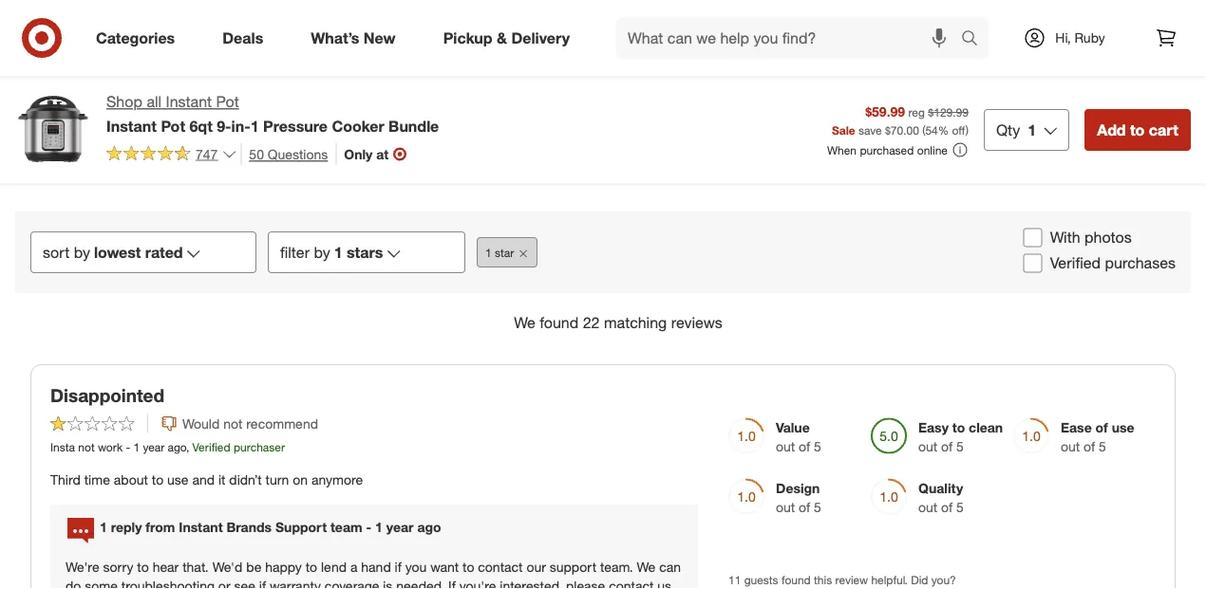 Task type: describe. For each thing, give the bounding box(es) containing it.
$59.99
[[866, 103, 905, 120]]

or
[[218, 579, 230, 590]]

only at
[[344, 146, 389, 162]]

of inside quality out of 5
[[941, 500, 953, 516]]

11
[[729, 574, 741, 588]]

sorry
[[103, 560, 133, 576]]

0 vertical spatial instant
[[166, 93, 212, 111]]

bundle
[[389, 117, 439, 135]]

ruby
[[1075, 29, 1105, 46]]

insta
[[50, 441, 75, 455]]

on inside no images based on your selections. reset filters
[[601, 31, 616, 47]]

1 vertical spatial use
[[167, 472, 189, 489]]

a
[[350, 560, 358, 576]]

warranty
[[270, 579, 321, 590]]

we're
[[66, 560, 99, 576]]

not for insta
[[78, 441, 95, 455]]

to right about
[[152, 472, 164, 489]]

not for would
[[223, 416, 243, 433]]

reset filters button
[[568, 71, 638, 90]]

reg
[[909, 105, 925, 119]]

turn
[[265, 472, 289, 489]]

,
[[186, 441, 189, 455]]

cart
[[1149, 121, 1179, 139]]

out for value out of 5
[[776, 439, 795, 456]]

and
[[192, 472, 215, 489]]

team
[[331, 520, 362, 537]]

coverage
[[325, 579, 379, 590]]

1 vertical spatial verified
[[192, 441, 231, 455]]

sale
[[832, 123, 856, 137]]

50 questions link
[[241, 143, 328, 165]]

team.
[[600, 560, 633, 576]]

70.00
[[891, 123, 919, 137]]

verified purchases
[[1050, 255, 1176, 273]]

add to cart button
[[1085, 109, 1191, 151]]

5 for value out of 5
[[814, 439, 822, 456]]

0 vertical spatial -
[[126, 441, 130, 455]]

only
[[344, 146, 373, 162]]

1 vertical spatial pot
[[161, 117, 185, 135]]

stars
[[347, 244, 383, 262]]

5 for design out of 5
[[814, 500, 822, 516]]

reset
[[568, 72, 602, 89]]

1 vertical spatial contact
[[609, 579, 654, 590]]

do
[[66, 579, 81, 590]]

)
[[966, 123, 969, 137]]

we inside 'we're sorry to hear that. we'd be happy to lend a hand if you want to contact our support team. we can do some troubleshooting or see if warranty coverage is needed. if you're interested, please contact u'
[[637, 560, 656, 576]]

recommend
[[246, 416, 318, 433]]

time
[[84, 472, 110, 489]]

shop
[[106, 93, 142, 111]]

want
[[430, 560, 459, 576]]

easy to clean out of 5
[[919, 420, 1003, 456]]

to left lend
[[306, 560, 317, 576]]

this
[[814, 574, 832, 588]]

save
[[859, 123, 882, 137]]

if
[[448, 579, 456, 590]]

0 horizontal spatial we
[[514, 314, 536, 333]]

with photos
[[1050, 229, 1132, 248]]

search button
[[953, 17, 998, 63]]

what's
[[311, 29, 359, 47]]

of inside value out of 5
[[799, 439, 811, 456]]

value out of 5
[[776, 420, 822, 456]]

quality out of 5
[[919, 481, 964, 516]]

of down ease
[[1084, 439, 1095, 456]]

out for quality out of 5
[[919, 500, 938, 516]]

hand
[[361, 560, 391, 576]]

work
[[98, 441, 123, 455]]

0 vertical spatial pot
[[216, 93, 239, 111]]

add
[[1097, 121, 1126, 139]]

happy
[[265, 560, 302, 576]]

use inside ease of use out of 5
[[1112, 420, 1135, 437]]

1 left reply
[[100, 520, 107, 537]]

by for filter by
[[314, 244, 330, 262]]

1 star button
[[477, 238, 538, 268]]

0 horizontal spatial on
[[293, 472, 308, 489]]

would
[[182, 416, 220, 433]]

third time about to use and it didn't turn on anymore
[[50, 472, 363, 489]]

out for design out of 5
[[776, 500, 795, 516]]

2 vertical spatial instant
[[179, 520, 223, 537]]

1 vertical spatial instant
[[106, 117, 157, 135]]

would not recommend
[[182, 416, 318, 433]]

didn't
[[229, 472, 262, 489]]

we'd
[[212, 560, 243, 576]]

$129.99
[[928, 105, 969, 119]]

support
[[550, 560, 597, 576]]

you
[[405, 560, 427, 576]]

see
[[234, 579, 256, 590]]

value
[[776, 420, 810, 437]]

9-
[[217, 117, 231, 135]]

1 right work
[[133, 441, 140, 455]]

you?
[[932, 574, 956, 588]]

filters
[[606, 72, 638, 89]]

1 left stars
[[334, 244, 343, 262]]

review
[[835, 574, 868, 588]]

we found 22 matching reviews
[[514, 314, 723, 333]]

50 questions
[[249, 146, 328, 162]]

0 vertical spatial ago
[[168, 441, 186, 455]]

of right ease
[[1096, 420, 1108, 437]]

deals
[[222, 29, 263, 47]]

pressure
[[263, 117, 328, 135]]

out inside easy to clean out of 5
[[919, 439, 938, 456]]

6qt
[[189, 117, 213, 135]]

What can we help you find? suggestions appear below search field
[[617, 17, 966, 59]]

is
[[383, 579, 393, 590]]

what's new link
[[295, 17, 420, 59]]

all
[[147, 93, 162, 111]]

images
[[592, 12, 635, 28]]



Task type: locate. For each thing, give the bounding box(es) containing it.
out down ease
[[1061, 439, 1080, 456]]

we're sorry to hear that. we'd be happy to lend a hand if you want to contact our support team. we can do some troubleshooting or see if warranty coverage is needed. if you're interested, please contact u
[[66, 560, 681, 590]]

verified right ,
[[192, 441, 231, 455]]

0 vertical spatial verified
[[1050, 255, 1101, 273]]

if
[[395, 560, 402, 576], [259, 579, 266, 590]]

ago down the would
[[168, 441, 186, 455]]

5 for quality out of 5
[[957, 500, 964, 516]]

1 horizontal spatial -
[[366, 520, 372, 537]]

purchaser
[[234, 441, 285, 455]]

0 horizontal spatial verified
[[192, 441, 231, 455]]

0 horizontal spatial year
[[143, 441, 165, 455]]

use left and
[[167, 472, 189, 489]]

insta not work - 1 year ago , verified purchaser
[[50, 441, 285, 455]]

1 horizontal spatial year
[[386, 520, 414, 537]]

of down value
[[799, 439, 811, 456]]

on right the turn
[[293, 472, 308, 489]]

of down quality
[[941, 500, 953, 516]]

sort by lowest rated
[[43, 244, 183, 262]]

out inside value out of 5
[[776, 439, 795, 456]]

you're
[[460, 579, 496, 590]]

0 vertical spatial on
[[601, 31, 616, 47]]

it
[[218, 472, 226, 489]]

0 vertical spatial year
[[143, 441, 165, 455]]

categories
[[96, 29, 175, 47]]

contact
[[478, 560, 523, 576], [609, 579, 654, 590]]

found left 22
[[540, 314, 579, 333]]

11 guests found this review helpful. did you?
[[729, 574, 956, 588]]

1 inside shop all instant pot instant pot 6qt 9-in-1 pressure cooker bundle
[[251, 117, 259, 135]]

hi,
[[1056, 29, 1071, 46]]

can
[[659, 560, 681, 576]]

lend
[[321, 560, 347, 576]]

please
[[566, 579, 605, 590]]

pot up 9-
[[216, 93, 239, 111]]

instant up that.
[[179, 520, 223, 537]]

1 inside button
[[485, 246, 492, 260]]

of down design
[[799, 500, 811, 516]]

at
[[376, 146, 389, 162]]

anymore
[[312, 472, 363, 489]]

0 horizontal spatial ago
[[168, 441, 186, 455]]

support
[[276, 520, 327, 537]]

5 inside design out of 5
[[814, 500, 822, 516]]

to
[[1130, 121, 1145, 139], [953, 420, 965, 437], [152, 472, 164, 489], [137, 560, 149, 576], [306, 560, 317, 576], [463, 560, 474, 576]]

- right work
[[126, 441, 130, 455]]

what's new
[[311, 29, 396, 47]]

1 vertical spatial we
[[637, 560, 656, 576]]

5
[[814, 439, 822, 456], [957, 439, 964, 456], [1099, 439, 1107, 456], [814, 500, 822, 516], [957, 500, 964, 516]]

by
[[74, 244, 90, 262], [314, 244, 330, 262]]

1 up 50
[[251, 117, 259, 135]]

search
[[953, 30, 998, 49]]

questions
[[268, 146, 328, 162]]

not
[[223, 416, 243, 433], [78, 441, 95, 455]]

0 vertical spatial contact
[[478, 560, 523, 576]]

0 horizontal spatial contact
[[478, 560, 523, 576]]

star
[[495, 246, 514, 260]]

use right ease
[[1112, 420, 1135, 437]]

1 vertical spatial not
[[78, 441, 95, 455]]

if left you
[[395, 560, 402, 576]]

online
[[917, 143, 948, 157]]

sort
[[43, 244, 70, 262]]

selections.
[[572, 50, 635, 66]]

0 horizontal spatial use
[[167, 472, 189, 489]]

1 horizontal spatial verified
[[1050, 255, 1101, 273]]

out down easy
[[919, 439, 938, 456]]

needed.
[[396, 579, 445, 590]]

1 horizontal spatial use
[[1112, 420, 1135, 437]]

year up you
[[386, 520, 414, 537]]

from
[[146, 520, 175, 537]]

%
[[938, 123, 949, 137]]

0 vertical spatial use
[[1112, 420, 1135, 437]]

Verified purchases checkbox
[[1024, 255, 1043, 274]]

be
[[246, 560, 262, 576]]

With photos checkbox
[[1024, 229, 1043, 248]]

0 vertical spatial not
[[223, 416, 243, 433]]

not right 'insta'
[[78, 441, 95, 455]]

reviews
[[671, 314, 723, 333]]

we left can
[[637, 560, 656, 576]]

1 reply from instant brands support team - 1 year ago
[[100, 520, 441, 537]]

contact down 'team.'
[[609, 579, 654, 590]]

1 left star
[[485, 246, 492, 260]]

cooker
[[332, 117, 384, 135]]

instant down shop
[[106, 117, 157, 135]]

categories link
[[80, 17, 199, 59]]

- right 'team'
[[366, 520, 372, 537]]

1 vertical spatial found
[[782, 574, 811, 588]]

out down quality
[[919, 500, 938, 516]]

1 vertical spatial -
[[366, 520, 372, 537]]

deals link
[[206, 17, 287, 59]]

0 horizontal spatial -
[[126, 441, 130, 455]]

1 horizontal spatial not
[[223, 416, 243, 433]]

found left this
[[782, 574, 811, 588]]

0 vertical spatial found
[[540, 314, 579, 333]]

1 vertical spatial on
[[293, 472, 308, 489]]

5 inside quality out of 5
[[957, 500, 964, 516]]

by for sort by
[[74, 244, 90, 262]]

design
[[776, 481, 820, 497]]

1
[[251, 117, 259, 135], [1028, 121, 1037, 139], [334, 244, 343, 262], [485, 246, 492, 260], [133, 441, 140, 455], [100, 520, 107, 537], [375, 520, 383, 537]]

out
[[776, 439, 795, 456], [919, 439, 938, 456], [1061, 439, 1080, 456], [776, 500, 795, 516], [919, 500, 938, 516]]

2 by from the left
[[314, 244, 330, 262]]

747
[[196, 146, 218, 162]]

year left ,
[[143, 441, 165, 455]]

when
[[827, 143, 857, 157]]

1 horizontal spatial contact
[[609, 579, 654, 590]]

0 vertical spatial if
[[395, 560, 402, 576]]

out inside design out of 5
[[776, 500, 795, 516]]

54
[[926, 123, 938, 137]]

reply
[[111, 520, 142, 537]]

$59.99 reg $129.99 sale save $ 70.00 ( 54 % off )
[[832, 103, 969, 137]]

1 vertical spatial ago
[[417, 520, 441, 537]]

ago up you
[[417, 520, 441, 537]]

5 inside ease of use out of 5
[[1099, 439, 1107, 456]]

1 horizontal spatial we
[[637, 560, 656, 576]]

verified down with
[[1050, 255, 1101, 273]]

to right easy
[[953, 420, 965, 437]]

0 horizontal spatial found
[[540, 314, 579, 333]]

that.
[[183, 560, 209, 576]]

1 horizontal spatial on
[[601, 31, 616, 47]]

pot left the 6qt
[[161, 117, 185, 135]]

out down design
[[776, 500, 795, 516]]

1 horizontal spatial pot
[[216, 93, 239, 111]]

no
[[571, 12, 588, 28]]

0 horizontal spatial if
[[259, 579, 266, 590]]

hi, ruby
[[1056, 29, 1105, 46]]

lowest
[[94, 244, 141, 262]]

0 horizontal spatial pot
[[161, 117, 185, 135]]

hear
[[153, 560, 179, 576]]

out inside ease of use out of 5
[[1061, 439, 1080, 456]]

in-
[[231, 117, 251, 135]]

not right the would
[[223, 416, 243, 433]]

about
[[114, 472, 148, 489]]

helpful.
[[872, 574, 908, 588]]

to inside button
[[1130, 121, 1145, 139]]

pickup & delivery
[[443, 29, 570, 47]]

photos
[[1085, 229, 1132, 248]]

1 horizontal spatial if
[[395, 560, 402, 576]]

on down images
[[601, 31, 616, 47]]

5 inside easy to clean out of 5
[[957, 439, 964, 456]]

1 right qty
[[1028, 121, 1037, 139]]

1 vertical spatial year
[[386, 520, 414, 537]]

based
[[561, 31, 598, 47]]

1 vertical spatial if
[[259, 579, 266, 590]]

out down value
[[776, 439, 795, 456]]

to up you're
[[463, 560, 474, 576]]

verified
[[1050, 255, 1101, 273], [192, 441, 231, 455]]

22
[[583, 314, 600, 333]]

0 vertical spatial we
[[514, 314, 536, 333]]

quality
[[919, 481, 964, 497]]

1 horizontal spatial found
[[782, 574, 811, 588]]

5 inside value out of 5
[[814, 439, 822, 456]]

instant up the 6qt
[[166, 93, 212, 111]]

of inside easy to clean out of 5
[[941, 439, 953, 456]]

of down easy
[[941, 439, 953, 456]]

our
[[527, 560, 546, 576]]

1 by from the left
[[74, 244, 90, 262]]

to left hear
[[137, 560, 149, 576]]

matching
[[604, 314, 667, 333]]

to right the add
[[1130, 121, 1145, 139]]

guests
[[744, 574, 779, 588]]

by right sort
[[74, 244, 90, 262]]

1 horizontal spatial ago
[[417, 520, 441, 537]]

on
[[601, 31, 616, 47], [293, 472, 308, 489]]

some
[[85, 579, 118, 590]]

1 horizontal spatial by
[[314, 244, 330, 262]]

747 link
[[106, 143, 237, 166]]

image of instant pot 6qt 9-in-1 pressure cooker bundle image
[[15, 91, 91, 167]]

if right see
[[259, 579, 266, 590]]

interested,
[[500, 579, 562, 590]]

out inside quality out of 5
[[919, 500, 938, 516]]

purchases
[[1105, 255, 1176, 273]]

0 horizontal spatial not
[[78, 441, 95, 455]]

by right filter
[[314, 244, 330, 262]]

qty 1
[[996, 121, 1037, 139]]

of inside design out of 5
[[799, 500, 811, 516]]

1 right 'team'
[[375, 520, 383, 537]]

we left 22
[[514, 314, 536, 333]]

ago
[[168, 441, 186, 455], [417, 520, 441, 537]]

to inside easy to clean out of 5
[[953, 420, 965, 437]]

contact up you're
[[478, 560, 523, 576]]

your
[[620, 31, 646, 47]]

0 horizontal spatial by
[[74, 244, 90, 262]]



Task type: vqa. For each thing, say whether or not it's contained in the screenshot.
the rightmost Verified
yes



